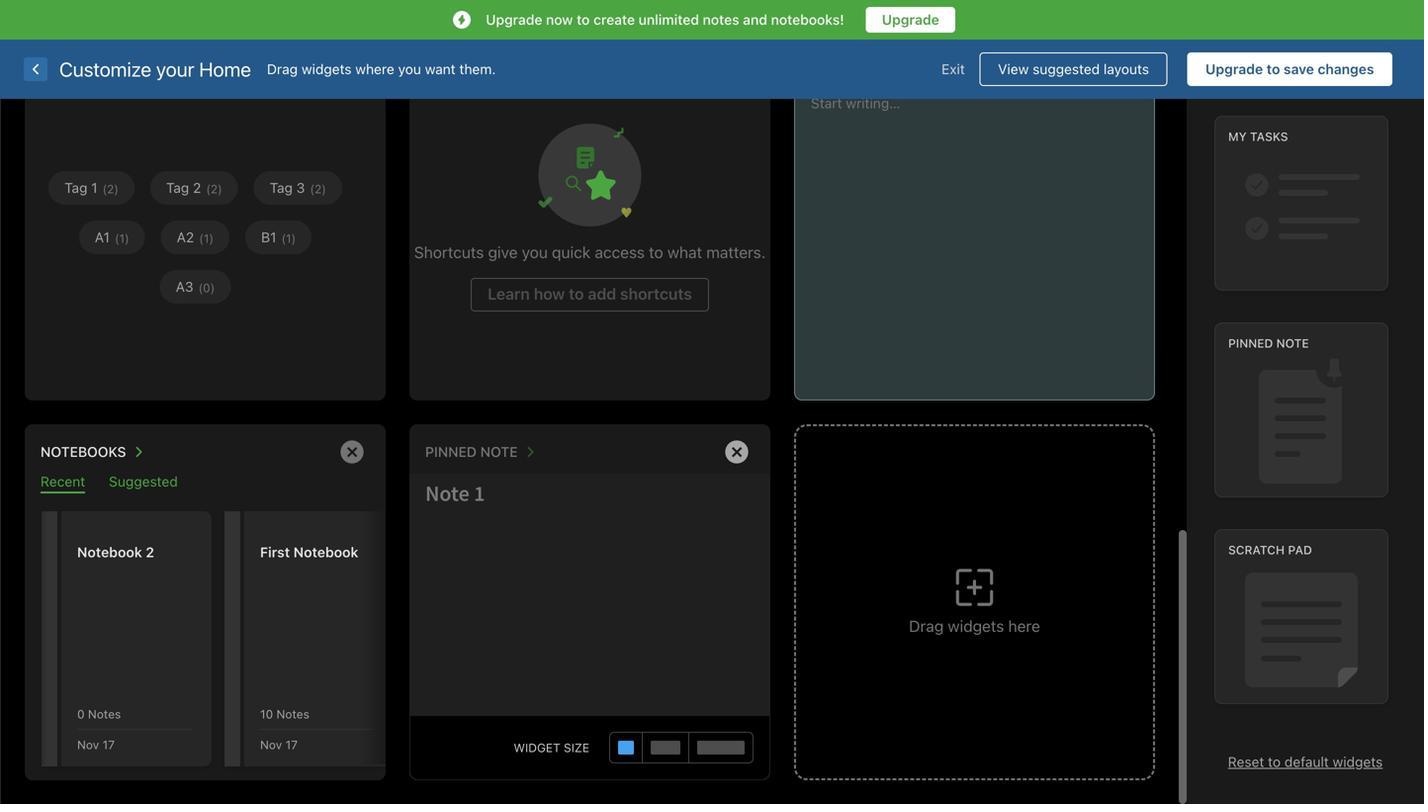 Task type: locate. For each thing, give the bounding box(es) containing it.
layouts
[[1104, 61, 1150, 77]]

2 horizontal spatial widgets
[[1333, 754, 1383, 770]]

1 horizontal spatial remove image
[[717, 432, 757, 472]]

upgrade for upgrade
[[882, 11, 940, 28]]

to
[[577, 11, 590, 28], [1267, 61, 1281, 77], [1269, 754, 1281, 770]]

scratch pad
[[1229, 543, 1313, 557]]

widgets left here
[[948, 617, 1005, 636]]

2 vertical spatial to
[[1269, 754, 1281, 770]]

pinned
[[1229, 336, 1274, 350]]

reset to default widgets button
[[1229, 754, 1383, 770]]

note
[[1277, 336, 1310, 350]]

0 vertical spatial drag
[[267, 61, 298, 77]]

0 horizontal spatial widgets
[[302, 61, 352, 77]]

0 horizontal spatial upgrade
[[486, 11, 543, 28]]

1 vertical spatial widgets
[[948, 617, 1005, 636]]

2 vertical spatial widgets
[[1333, 754, 1383, 770]]

customize
[[59, 57, 151, 81]]

2 horizontal spatial upgrade
[[1206, 61, 1264, 77]]

customize your home
[[59, 57, 251, 81]]

1 horizontal spatial upgrade
[[882, 11, 940, 28]]

widgets right 'default'
[[1333, 754, 1383, 770]]

reset to default widgets
[[1229, 754, 1383, 770]]

to right now
[[577, 11, 590, 28]]

you
[[398, 61, 421, 77]]

to inside button
[[1267, 61, 1281, 77]]

widgets for here
[[948, 617, 1005, 636]]

0 vertical spatial to
[[577, 11, 590, 28]]

to for reset
[[1269, 754, 1281, 770]]

1 horizontal spatial drag
[[909, 617, 944, 636]]

suggested
[[1033, 61, 1100, 77]]

drag widgets here
[[909, 617, 1041, 636]]

view
[[999, 61, 1029, 77]]

them.
[[460, 61, 496, 77]]

unlimited
[[639, 11, 699, 28]]

default
[[1285, 754, 1330, 770]]

here
[[1009, 617, 1041, 636]]

1 vertical spatial drag
[[909, 617, 944, 636]]

to right reset
[[1269, 754, 1281, 770]]

widget size large image
[[698, 741, 745, 755]]

tasks
[[1251, 129, 1289, 143]]

to left save
[[1267, 61, 1281, 77]]

scratch
[[1229, 543, 1285, 557]]

upgrade to save changes button
[[1188, 52, 1393, 86]]

upgrade
[[486, 11, 543, 28], [882, 11, 940, 28], [1206, 61, 1264, 77]]

notebooks!
[[771, 11, 845, 28]]

your
[[156, 57, 194, 81]]

want
[[425, 61, 456, 77]]

changes
[[1318, 61, 1375, 77]]

view suggested layouts button
[[980, 52, 1168, 86]]

widget size small image
[[618, 741, 634, 755]]

drag right home
[[267, 61, 298, 77]]

pad
[[1289, 543, 1313, 557]]

drag widgets where you want them.
[[267, 61, 496, 77]]

widgets
[[302, 61, 352, 77], [948, 617, 1005, 636], [1333, 754, 1383, 770]]

drag left here
[[909, 617, 944, 636]]

create
[[594, 11, 635, 28]]

upgrade left save
[[1206, 61, 1264, 77]]

widgets left the where
[[302, 61, 352, 77]]

1 horizontal spatial widgets
[[948, 617, 1005, 636]]

widget size medium image
[[651, 741, 681, 755]]

remove image
[[332, 432, 372, 472], [717, 432, 757, 472]]

1 remove image from the left
[[332, 432, 372, 472]]

upgrade up exit button
[[882, 11, 940, 28]]

drag for drag widgets where you want them.
[[267, 61, 298, 77]]

exit
[[942, 61, 965, 77]]

drag
[[267, 61, 298, 77], [909, 617, 944, 636]]

1 vertical spatial to
[[1267, 61, 1281, 77]]

view suggested layouts
[[999, 61, 1150, 77]]

upgrade left now
[[486, 11, 543, 28]]

0 vertical spatial widgets
[[302, 61, 352, 77]]

widgets for where
[[302, 61, 352, 77]]

0 horizontal spatial drag
[[267, 61, 298, 77]]

0 horizontal spatial remove image
[[332, 432, 372, 472]]



Task type: describe. For each thing, give the bounding box(es) containing it.
save
[[1284, 61, 1315, 77]]

upgrade now to create unlimited notes and notebooks!
[[486, 11, 845, 28]]

widget size
[[514, 741, 590, 755]]

upgrade for upgrade now to create unlimited notes and notebooks!
[[486, 11, 543, 28]]

widget
[[514, 741, 561, 755]]

2 remove image from the left
[[717, 432, 757, 472]]

upgrade button
[[866, 7, 956, 33]]

my
[[1229, 129, 1247, 143]]

now
[[546, 11, 573, 28]]

size
[[564, 741, 590, 755]]

to for upgrade
[[1267, 61, 1281, 77]]

my tasks
[[1229, 129, 1289, 143]]

drag for drag widgets here
[[909, 617, 944, 636]]

reset
[[1229, 754, 1265, 770]]

upgrade for upgrade to save changes
[[1206, 61, 1264, 77]]

home
[[199, 57, 251, 81]]

and
[[743, 11, 768, 28]]

notes
[[703, 11, 740, 28]]

where
[[356, 61, 395, 77]]

pinned note
[[1229, 336, 1310, 350]]

exit button
[[927, 52, 980, 86]]

upgrade to save changes
[[1206, 61, 1375, 77]]



Task type: vqa. For each thing, say whether or not it's contained in the screenshot.
More actions image
no



